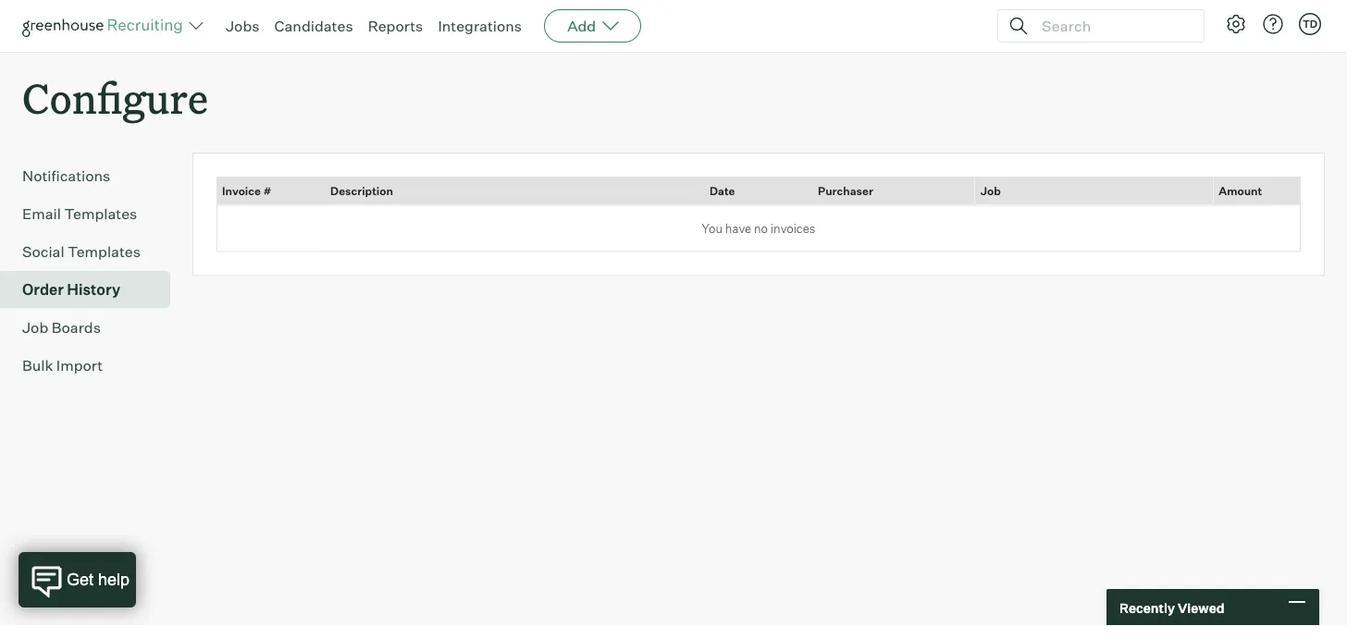 Task type: vqa. For each thing, say whether or not it's contained in the screenshot.
AND
no



Task type: describe. For each thing, give the bounding box(es) containing it.
history
[[67, 281, 120, 299]]

greenhouse recruiting image
[[22, 15, 189, 37]]

social
[[22, 243, 64, 261]]

no
[[754, 221, 768, 236]]

configure
[[22, 70, 208, 125]]

social templates link
[[22, 241, 163, 263]]

bulk import link
[[22, 355, 163, 377]]

viewed
[[1178, 600, 1225, 616]]

configure image
[[1225, 13, 1247, 35]]

jobs
[[226, 17, 260, 35]]

add
[[567, 17, 596, 35]]

job for job
[[980, 184, 1001, 198]]

integrations
[[438, 17, 522, 35]]

description
[[330, 184, 393, 198]]

you
[[702, 221, 723, 236]]

jobs link
[[226, 17, 260, 35]]

templates for social templates
[[68, 243, 141, 261]]

integrations link
[[438, 17, 522, 35]]

amount
[[1219, 184, 1262, 198]]

candidates
[[274, 17, 353, 35]]

you have no invoices
[[702, 221, 815, 236]]

#
[[263, 184, 271, 198]]

import
[[56, 356, 103, 375]]

invoice #
[[222, 184, 271, 198]]

reports
[[368, 17, 423, 35]]

have
[[725, 221, 751, 236]]

bulk
[[22, 356, 53, 375]]

order
[[22, 281, 64, 299]]



Task type: locate. For each thing, give the bounding box(es) containing it.
job for job boards
[[22, 318, 48, 337]]

invoice
[[222, 184, 261, 198]]

td button
[[1295, 9, 1325, 39]]

recently viewed
[[1119, 600, 1225, 616]]

td
[[1303, 18, 1318, 30]]

templates
[[64, 205, 137, 223], [68, 243, 141, 261]]

templates up social templates link
[[64, 205, 137, 223]]

purchaser
[[818, 184, 873, 198]]

notifications
[[22, 167, 110, 185]]

0 horizontal spatial job
[[22, 318, 48, 337]]

date
[[710, 184, 735, 198]]

0 vertical spatial job
[[980, 184, 1001, 198]]

job inside job boards link
[[22, 318, 48, 337]]

bulk import
[[22, 356, 103, 375]]

candidates link
[[274, 17, 353, 35]]

order history link
[[22, 279, 163, 301]]

0 vertical spatial templates
[[64, 205, 137, 223]]

boards
[[52, 318, 101, 337]]

notifications link
[[22, 165, 163, 187]]

reports link
[[368, 17, 423, 35]]

email templates link
[[22, 203, 163, 225]]

recently
[[1119, 600, 1175, 616]]

1 vertical spatial job
[[22, 318, 48, 337]]

templates up history
[[68, 243, 141, 261]]

job
[[980, 184, 1001, 198], [22, 318, 48, 337]]

1 vertical spatial templates
[[68, 243, 141, 261]]

1 horizontal spatial job
[[980, 184, 1001, 198]]

templates for email templates
[[64, 205, 137, 223]]

job boards link
[[22, 317, 163, 339]]

email templates
[[22, 205, 137, 223]]

email
[[22, 205, 61, 223]]

add button
[[544, 9, 641, 43]]

td button
[[1299, 13, 1321, 35]]

social templates
[[22, 243, 141, 261]]

job boards
[[22, 318, 101, 337]]

order history
[[22, 281, 120, 299]]

invoices
[[771, 221, 815, 236]]

Search text field
[[1037, 12, 1187, 39]]



